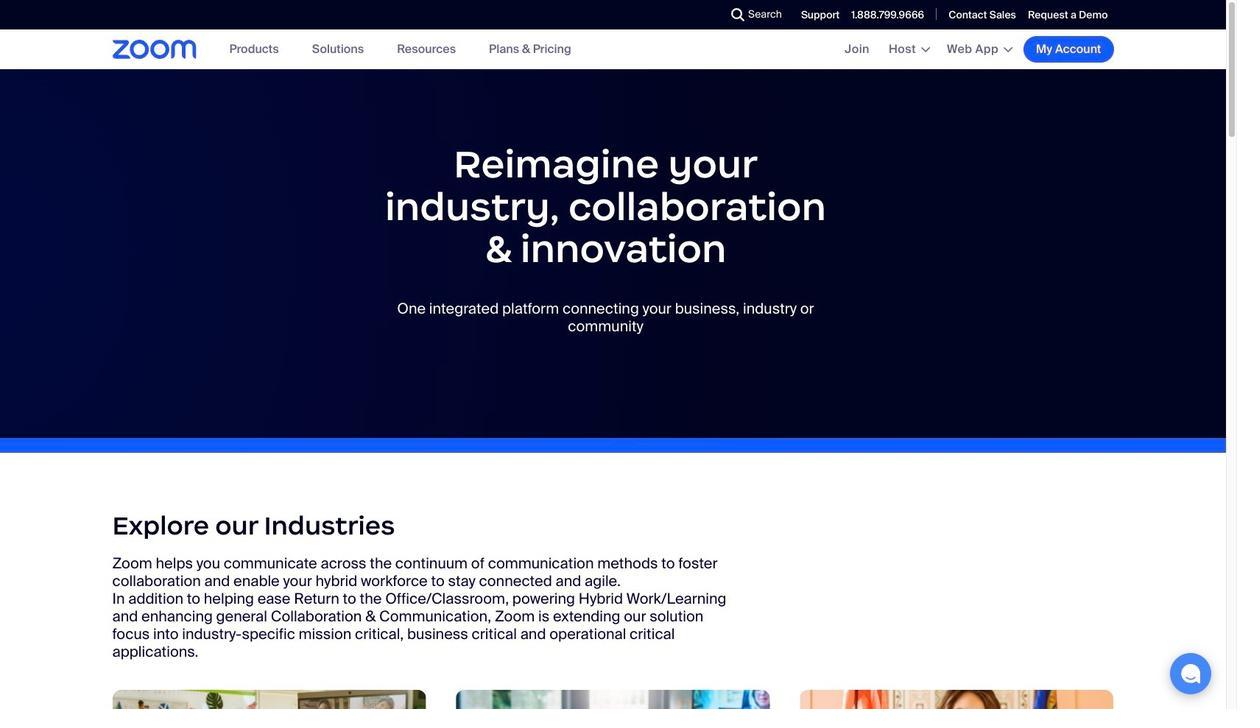 Task type: describe. For each thing, give the bounding box(es) containing it.
search image
[[732, 8, 745, 21]]

search image
[[732, 8, 745, 21]]



Task type: locate. For each thing, give the bounding box(es) containing it.
zoom logo image
[[112, 40, 196, 59]]

None search field
[[678, 3, 735, 27]]

main content
[[0, 69, 1227, 709]]

open chat image
[[1181, 664, 1202, 684]]



Task type: vqa. For each thing, say whether or not it's contained in the screenshot.
main content
yes



